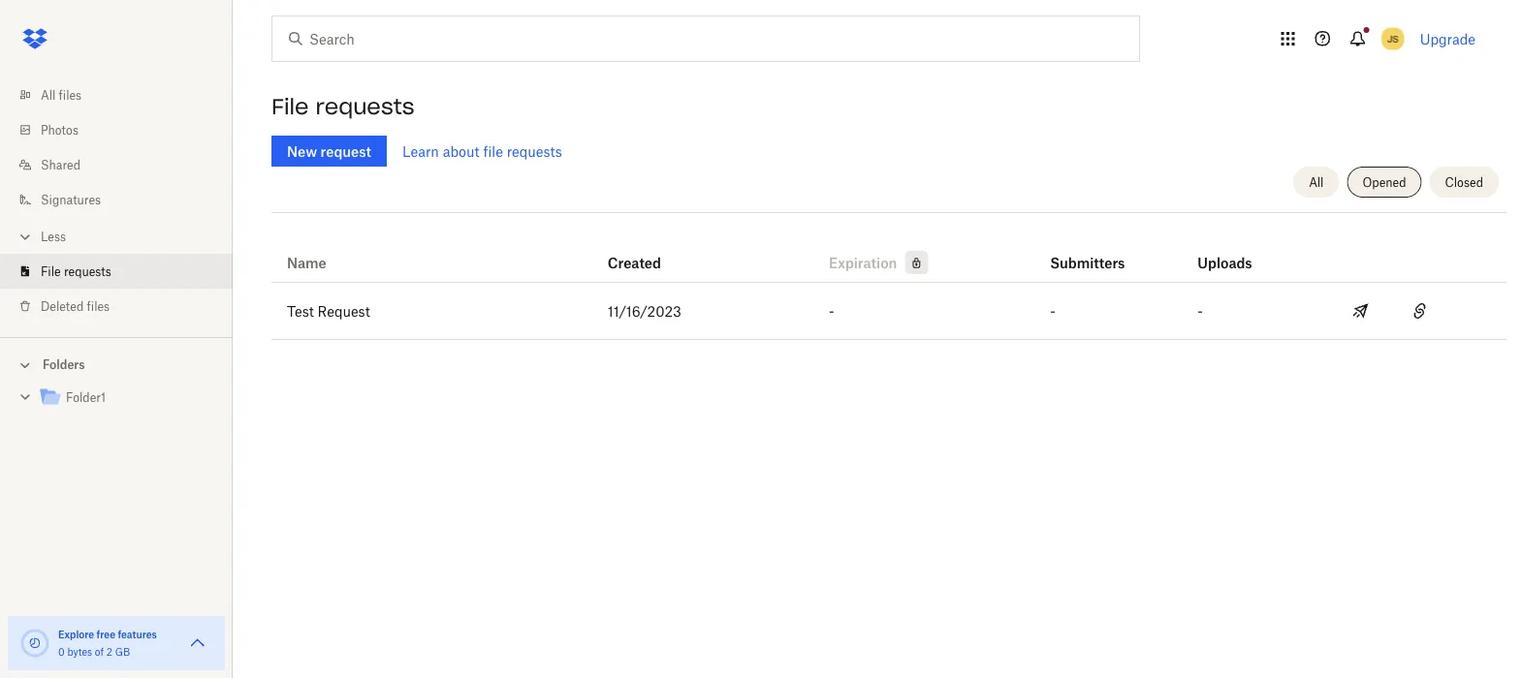 Task type: locate. For each thing, give the bounding box(es) containing it.
file up new
[[271, 93, 309, 120]]

file inside list item
[[41, 264, 61, 279]]

file requests list item
[[0, 254, 233, 289]]

pro trial element
[[897, 251, 928, 274]]

file requests inside list item
[[41, 264, 111, 279]]

cell
[[1448, 283, 1507, 339]]

-
[[829, 303, 834, 319], [1050, 303, 1056, 319], [1198, 303, 1203, 319]]

0 horizontal spatial -
[[829, 303, 834, 319]]

0 horizontal spatial files
[[59, 88, 82, 102]]

3 - from the left
[[1198, 303, 1203, 319]]

deleted files
[[41, 299, 110, 314]]

closed button
[[1430, 167, 1499, 198]]

bytes
[[67, 646, 92, 658]]

2 horizontal spatial -
[[1198, 303, 1203, 319]]

explore free features 0 bytes of 2 gb
[[58, 629, 157, 658]]

deleted files link
[[16, 289, 233, 324]]

requests right file on the left
[[507, 143, 562, 159]]

0 horizontal spatial requests
[[64, 264, 111, 279]]

1 horizontal spatial -
[[1050, 303, 1056, 319]]

0 vertical spatial all
[[41, 88, 56, 102]]

table
[[271, 220, 1507, 340]]

new request button
[[271, 136, 387, 167]]

0 vertical spatial files
[[59, 88, 82, 102]]

2 horizontal spatial requests
[[507, 143, 562, 159]]

learn
[[402, 143, 439, 159]]

file requests up deleted files
[[41, 264, 111, 279]]

2 vertical spatial requests
[[64, 264, 111, 279]]

copy link image
[[1408, 300, 1431, 323]]

0 vertical spatial requests
[[316, 93, 415, 120]]

less
[[41, 229, 66, 244]]

11/16/2023
[[608, 303, 681, 319]]

1 vertical spatial all
[[1309, 175, 1324, 190]]

all left opened button
[[1309, 175, 1324, 190]]

files
[[59, 88, 82, 102], [87, 299, 110, 314]]

deleted
[[41, 299, 84, 314]]

1 - from the left
[[829, 303, 834, 319]]

row
[[271, 220, 1506, 283], [271, 283, 1507, 340]]

1 vertical spatial file requests
[[41, 264, 111, 279]]

0 horizontal spatial file
[[41, 264, 61, 279]]

less image
[[16, 227, 35, 247]]

files for deleted files
[[87, 299, 110, 314]]

all inside button
[[1309, 175, 1324, 190]]

2 row from the top
[[271, 283, 1507, 340]]

opened button
[[1347, 167, 1422, 198]]

0 horizontal spatial all
[[41, 88, 56, 102]]

1 column header from the left
[[1050, 228, 1128, 274]]

1 vertical spatial file
[[41, 264, 61, 279]]

files inside all files link
[[59, 88, 82, 102]]

new request
[[287, 143, 371, 159]]

of
[[95, 646, 104, 658]]

opened
[[1362, 175, 1406, 190]]

0 horizontal spatial column header
[[1050, 228, 1128, 274]]

requests up request
[[316, 93, 415, 120]]

1 horizontal spatial column header
[[1198, 228, 1275, 274]]

all for all files
[[41, 88, 56, 102]]

file requests link
[[16, 254, 233, 289]]

1 horizontal spatial all
[[1309, 175, 1324, 190]]

1 horizontal spatial requests
[[316, 93, 415, 120]]

column header
[[1050, 228, 1128, 274], [1198, 228, 1275, 274]]

list
[[0, 66, 233, 337]]

name
[[287, 254, 326, 271]]

files inside deleted files link
[[87, 299, 110, 314]]

file requests up request
[[271, 93, 415, 120]]

files right deleted
[[87, 299, 110, 314]]

row inside table
[[271, 220, 1506, 283]]

all
[[41, 88, 56, 102], [1309, 175, 1324, 190]]

file
[[271, 93, 309, 120], [41, 264, 61, 279]]

1 horizontal spatial files
[[87, 299, 110, 314]]

1 row from the top
[[271, 220, 1506, 283]]

js
[[1387, 32, 1399, 45]]

files up photos
[[59, 88, 82, 102]]

requests
[[316, 93, 415, 120], [507, 143, 562, 159], [64, 264, 111, 279]]

1 vertical spatial files
[[87, 299, 110, 314]]

1 horizontal spatial file
[[271, 93, 309, 120]]

0 vertical spatial file requests
[[271, 93, 415, 120]]

all inside list
[[41, 88, 56, 102]]

row containing name
[[271, 220, 1506, 283]]

all up photos
[[41, 88, 56, 102]]

all files
[[41, 88, 82, 102]]

shared
[[41, 158, 80, 172]]

folder1
[[66, 391, 106, 405]]

list containing all files
[[0, 66, 233, 337]]

photos
[[41, 123, 78, 137]]

file down less
[[41, 264, 61, 279]]

table containing name
[[271, 220, 1507, 340]]

file requests
[[271, 93, 415, 120], [41, 264, 111, 279]]

requests up deleted files
[[64, 264, 111, 279]]

1 vertical spatial requests
[[507, 143, 562, 159]]

0 vertical spatial file
[[271, 93, 309, 120]]

0 horizontal spatial file requests
[[41, 264, 111, 279]]

photos link
[[16, 112, 233, 147]]

2
[[106, 646, 112, 658]]

features
[[118, 629, 157, 641]]



Task type: vqa. For each thing, say whether or not it's contained in the screenshot.
the for inside the SEND FOR SIGNATURE button
no



Task type: describe. For each thing, give the bounding box(es) containing it.
js button
[[1377, 23, 1408, 54]]

2 column header from the left
[[1198, 228, 1275, 274]]

folders
[[43, 358, 85, 372]]

learn about file requests link
[[402, 143, 562, 159]]

file
[[483, 143, 503, 159]]

quota usage element
[[19, 628, 50, 659]]

explore
[[58, 629, 94, 641]]

about
[[443, 143, 480, 159]]

2 - from the left
[[1050, 303, 1056, 319]]

free
[[97, 629, 115, 641]]

request
[[318, 303, 370, 319]]

all files link
[[16, 78, 233, 112]]

folders button
[[0, 350, 233, 379]]

all button
[[1293, 167, 1339, 198]]

test
[[287, 303, 314, 319]]

learn about file requests
[[402, 143, 562, 159]]

created
[[608, 254, 661, 271]]

dropbox image
[[16, 19, 54, 58]]

created button
[[608, 251, 661, 274]]

all for all
[[1309, 175, 1324, 190]]

0
[[58, 646, 65, 658]]

test request
[[287, 303, 370, 319]]

1 horizontal spatial file requests
[[271, 93, 415, 120]]

Search in folder "Dropbox" text field
[[309, 28, 1099, 49]]

upgrade link
[[1420, 31, 1475, 47]]

closed
[[1445, 175, 1483, 190]]

upgrade
[[1420, 31, 1475, 47]]

request
[[320, 143, 371, 159]]

gb
[[115, 646, 130, 658]]

signatures
[[41, 192, 101, 207]]

signatures link
[[16, 182, 233, 217]]

files for all files
[[59, 88, 82, 102]]

new
[[287, 143, 317, 159]]

row containing test request
[[271, 283, 1507, 340]]

folder1 link
[[39, 385, 217, 412]]

requests inside list item
[[64, 264, 111, 279]]

shared link
[[16, 147, 233, 182]]

send email image
[[1349, 300, 1372, 323]]



